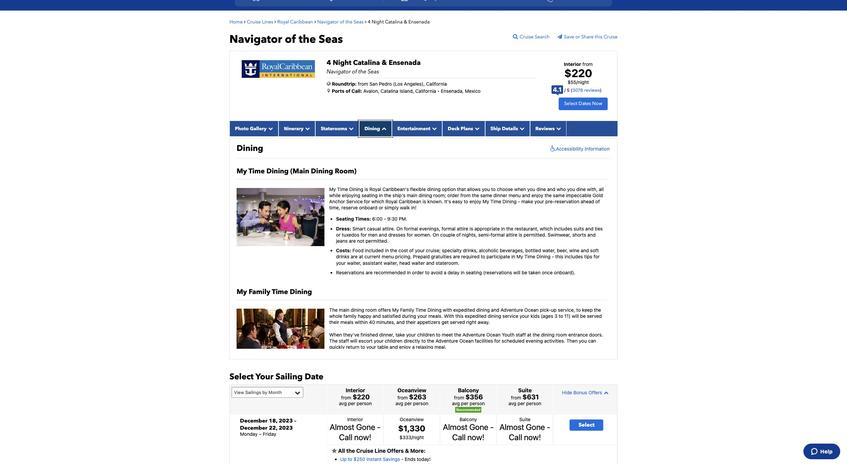 Task type: locate. For each thing, give the bounding box(es) containing it.
1 vertical spatial order
[[412, 270, 424, 276]]

hide bonus offers
[[562, 390, 602, 396]]

chevron down image
[[267, 126, 273, 131], [304, 126, 310, 131], [347, 126, 354, 131], [431, 126, 437, 131], [473, 126, 480, 131], [518, 126, 525, 131]]

navigator up roundtrip:
[[327, 68, 351, 75]]

wine
[[570, 248, 580, 254]]

0 vertical spatial night
[[372, 19, 384, 25]]

suite from $631 avg per person
[[509, 388, 542, 407]]

$250
[[354, 457, 365, 463]]

1 angle right image from the left
[[275, 19, 276, 24]]

of inside food included in the cost of your cruise; specialty drinks, alcoholic beverages, bottled water, beer, wine and soft drinks are at current menu pricing. prepaid gratuities are required to participate in my time dining - this includes tips for your waiter, assistant waiter, head waiter and stateroom.
[[409, 248, 414, 254]]

0 vertical spatial be
[[522, 270, 527, 276]]

it's
[[445, 199, 451, 205]]

in inside my time dining is royal caribbean's flexible dining option that allows you to choose when you dine and who you dine with, all while enjoying seating in the ship's main dining room; order from the same dinner menu and enjoy the same impeccable gold anchor service for which royal caribbean is known. it's easy to enjoy my time dining - make your pre-reservation ahead of time, reserve onboard or simply walk in!
[[379, 193, 383, 199]]

2 almost from the left
[[443, 423, 468, 432]]

4 right navigator of the seas link
[[368, 19, 371, 25]]

0 vertical spatial order
[[448, 193, 459, 199]]

can
[[588, 339, 596, 344]]

from down that
[[461, 193, 471, 199]]

required
[[461, 254, 480, 260]]

2 horizontal spatial select
[[579, 422, 595, 429]]

/ inside oceanview $1,330 $333 / night
[[412, 435, 413, 441]]

simply
[[385, 205, 399, 211]]

suite inside suite almost gone - call now!
[[520, 417, 531, 423]]

waiter, up reservations
[[347, 260, 362, 266]]

december 18, 2023 – december 22, 2023 monday – friday
[[240, 418, 296, 438]]

1 their from the left
[[329, 320, 339, 326]]

water,
[[543, 248, 556, 254]]

entrance
[[569, 332, 588, 338]]

service
[[346, 199, 363, 205]]

person inside suite from $631 avg per person
[[526, 401, 542, 407]]

avg for $220
[[339, 401, 347, 407]]

on
[[397, 226, 403, 232], [433, 232, 439, 238]]

almost inside balcony almost gone - call now!
[[443, 423, 468, 432]]

chevron down image inside photo gallery dropdown button
[[267, 126, 273, 131]]

0 vertical spatial main
[[407, 193, 418, 199]]

caribbean's
[[383, 187, 409, 192]]

0 horizontal spatial same
[[480, 193, 492, 199]]

angle right image
[[244, 19, 246, 24], [365, 19, 367, 24]]

chevron down image left the reviews
[[518, 126, 525, 131]]

the up whole
[[329, 308, 338, 313]]

balcony for $356
[[458, 388, 479, 394]]

almost down suite from $631 avg per person
[[500, 423, 524, 432]]

my time dining (main dining room)
[[237, 167, 357, 176]]

chevron down image inside staterooms 'dropdown button'
[[347, 126, 354, 131]]

for right facilities
[[495, 339, 501, 344]]

per inside suite from $631 avg per person
[[518, 401, 525, 407]]

enjoy up make
[[532, 193, 544, 199]]

you up the impeccable
[[567, 187, 575, 192]]

in right appropriate
[[501, 226, 505, 232]]

oceanview inside oceanview $1,330 $333 / night
[[400, 417, 424, 423]]

the inside the main dining room offers my family time dining with expedited dining and adventure ocean pick-up service, to keep the whole family happy and satisfied during your meals. with this expedited dining service your kids (ages 3 to 11) will be served their meals within 40 minutes, and their appetizers get served right away.
[[329, 308, 338, 313]]

$220 inside interior from $220 avg per person
[[353, 394, 370, 402]]

2 angle right image from the left
[[314, 19, 316, 24]]

0 vertical spatial includes
[[554, 226, 573, 232]]

which up onboard
[[372, 199, 384, 205]]

delay
[[448, 270, 460, 276]]

$220 up 4.1 / 5 ( 3076 reviews )
[[565, 67, 592, 80]]

chevron up image right bonus
[[602, 391, 609, 396]]

oceanview $1,330 $333 / night
[[398, 417, 425, 441]]

1 vertical spatial the
[[329, 339, 338, 344]]

per inside interior from $220 avg per person
[[348, 401, 356, 407]]

from left $356
[[454, 396, 464, 401]]

catalina inside 4 night catalina & ensenada navigator of the seas
[[353, 58, 380, 67]]

now! inside interior almost gone - call now!
[[354, 433, 371, 443]]

are down tuxedos
[[349, 238, 356, 244]]

person inside balcony from $356 avg per person
[[470, 401, 485, 407]]

1 person from the left
[[357, 401, 372, 407]]

1 horizontal spatial dine
[[577, 187, 586, 192]]

2 angle right image from the left
[[365, 19, 367, 24]]

seas
[[354, 19, 364, 25], [319, 32, 343, 47], [368, 68, 379, 75]]

enjoy down 'directly'
[[399, 345, 411, 351]]

3076 reviews link
[[573, 88, 600, 93]]

to right easy
[[464, 199, 468, 205]]

suite for gone
[[520, 417, 531, 423]]

3 chevron down image from the left
[[347, 126, 354, 131]]

per up interior almost gone - call now!
[[348, 401, 356, 407]]

1 vertical spatial caribbean
[[399, 199, 421, 205]]

interior inside interior from $220 avg per person
[[346, 388, 365, 394]]

& inside 4 night catalina & ensenada navigator of the seas
[[382, 58, 387, 67]]

now
[[592, 101, 603, 107]]

2 vertical spatial this
[[456, 314, 464, 320]]

travel menu navigation
[[235, 0, 612, 6]]

2 chevron down image from the left
[[304, 126, 310, 131]]

ends
[[405, 457, 416, 463]]

0 vertical spatial catalina
[[385, 19, 403, 25]]

1 waiter, from the left
[[347, 260, 362, 266]]

2 avg from the left
[[396, 401, 403, 407]]

men
[[368, 232, 378, 238]]

oceanview inside oceanview from $263 avg per person
[[398, 388, 427, 394]]

4 per from the left
[[518, 401, 525, 407]]

1 horizontal spatial same
[[553, 193, 565, 199]]

0 vertical spatial will
[[514, 270, 521, 276]]

chevron down image inside "entertainment" dropdown button
[[431, 126, 437, 131]]

0 vertical spatial ensenada
[[409, 19, 430, 25]]

view sailings by month link
[[232, 388, 303, 398]]

are inside smart casual attire. on formal evenings, formal attire is appropriate in the restaurant, which includes suits and ties or tuxedos for men and dresses for women. on couple of nights, semi-formal attire is permitted. swimwear, shorts and jeans are not permitted.
[[349, 238, 356, 244]]

this down beer,
[[556, 254, 564, 260]]

formal down appropriate
[[491, 232, 505, 238]]

3 per from the left
[[461, 401, 469, 407]]

1 vertical spatial /
[[565, 88, 566, 93]]

chevron down image inside deck plans dropdown button
[[473, 126, 480, 131]]

your down drinks
[[336, 260, 346, 266]]

paper plane image
[[558, 34, 564, 39]]

served down keep
[[587, 314, 602, 320]]

person for $220
[[357, 401, 372, 407]]

& for 4 night catalina & ensenada
[[404, 19, 407, 25]]

at inside food included in the cost of your cruise; specialty drinks, alcoholic beverages, bottled water, beer, wine and soft drinks are at current menu pricing. prepaid gratuities are required to participate in my time dining - this includes tips for your waiter, assistant waiter, head waiter and stateroom.
[[359, 254, 363, 260]]

dinner
[[494, 193, 507, 199]]

which inside my time dining is royal caribbean's flexible dining option that allows you to choose when you dine and who you dine with, all while enjoying seating in the ship's main dining room; order from the same dinner menu and enjoy the same impeccable gold anchor service for which royal caribbean is known. it's easy to enjoy my time dining - make your pre-reservation ahead of time, reserve onboard or simply walk in!
[[372, 199, 384, 205]]

$220 for interior from $220 avg per person
[[353, 394, 370, 402]]

night up the "3076 reviews" link
[[578, 79, 589, 85]]

1 gone from the left
[[356, 423, 375, 432]]

0 horizontal spatial this
[[456, 314, 464, 320]]

1 vertical spatial chevron up image
[[602, 391, 609, 396]]

0 horizontal spatial $220
[[353, 394, 370, 402]]

accessibility information link
[[549, 146, 610, 153]]

order inside my time dining is royal caribbean's flexible dining option that allows you to choose when you dine and who you dine with, all while enjoying seating in the ship's main dining room; order from the same dinner menu and enjoy the same impeccable gold anchor service for which royal caribbean is known. it's easy to enjoy my time dining - make your pre-reservation ahead of time, reserve onboard or simply walk in!
[[448, 193, 459, 199]]

avg inside oceanview from $263 avg per person
[[396, 401, 403, 407]]

1 angle right image from the left
[[244, 19, 246, 24]]

2 the from the top
[[329, 339, 338, 344]]

or inside smart casual attire. on formal evenings, formal attire is appropriate in the restaurant, which includes suits and ties or tuxedos for men and dresses for women. on couple of nights, semi-formal attire is permitted. swimwear, shorts and jeans are not permitted.
[[336, 232, 341, 238]]

chevron up image
[[380, 126, 387, 131], [602, 391, 609, 396]]

1 horizontal spatial caribbean
[[399, 199, 421, 205]]

for down soft
[[594, 254, 600, 260]]

staff up quickly
[[339, 339, 349, 344]]

night inside 4 night catalina & ensenada navigator of the seas
[[333, 58, 352, 67]]

formal
[[404, 226, 418, 232], [442, 226, 456, 232], [491, 232, 505, 238]]

1 vertical spatial room
[[556, 332, 567, 338]]

0 horizontal spatial attire
[[457, 226, 468, 232]]

menu inside food included in the cost of your cruise; specialty drinks, alcoholic beverages, bottled water, beer, wine and soft drinks are at current menu pricing. prepaid gratuities are required to participate in my time dining - this includes tips for your waiter, assistant waiter, head waiter and stateroom.
[[382, 254, 394, 260]]

0 vertical spatial this
[[595, 34, 603, 40]]

0 horizontal spatial staff
[[339, 339, 349, 344]]

are down food
[[351, 254, 358, 260]]

chevron down image inside ship details dropdown button
[[518, 126, 525, 131]]

0 horizontal spatial gone
[[356, 423, 375, 432]]

at down food
[[359, 254, 363, 260]]

0 vertical spatial oceanview
[[398, 388, 427, 394]]

gone inside suite almost gone - call now!
[[526, 423, 545, 432]]

star image
[[332, 449, 337, 454]]

person up recommended image
[[470, 401, 485, 407]]

call inside suite almost gone - call now!
[[509, 433, 522, 443]]

0 vertical spatial 4
[[368, 19, 371, 25]]

bonus
[[574, 390, 587, 396]]

permitted.
[[524, 232, 547, 238], [366, 238, 389, 244]]

onboard).
[[554, 270, 576, 276]]

chevron up image inside dining dropdown button
[[380, 126, 387, 131]]

3 gone from the left
[[526, 423, 545, 432]]

in inside smart casual attire. on formal evenings, formal attire is appropriate in the restaurant, which includes suits and ties or tuxedos for men and dresses for women. on couple of nights, semi-formal attire is permitted. swimwear, shorts and jeans are not permitted.
[[501, 226, 505, 232]]

a inside when they've finished dinner, take your children to meet the adventure ocean youth staff at the dining room entrance doors. the staff will escort your children directly to the adventure ocean facilities for scheduled evening activities. then you can quickly return to your table and enjoy a relaxing meal.
[[412, 345, 415, 351]]

from inside interior from $220 $55 / night
[[583, 61, 593, 67]]

chevron down image left deck
[[431, 126, 437, 131]]

0 vertical spatial ocean
[[525, 308, 539, 313]]

almost inside suite almost gone - call now!
[[500, 423, 524, 432]]

0 vertical spatial served
[[587, 314, 602, 320]]

includes
[[554, 226, 573, 232], [565, 254, 583, 260]]

0 vertical spatial menu
[[509, 193, 521, 199]]

enjoy down allows
[[470, 199, 481, 205]]

royal right lines
[[277, 19, 289, 25]]

gone inside interior almost gone - call now!
[[356, 423, 375, 432]]

1 the from the top
[[329, 308, 338, 313]]

avg for $356
[[452, 401, 460, 407]]

0 horizontal spatial room
[[366, 308, 377, 313]]

balcony inside balcony from $356 avg per person
[[458, 388, 479, 394]]

now! inside balcony almost gone - call now!
[[468, 433, 485, 443]]

2 person from the left
[[413, 401, 429, 407]]

0 horizontal spatial select
[[230, 372, 254, 383]]

1 vertical spatial seating
[[466, 270, 482, 276]]

from for suite from $631 avg per person
[[511, 396, 521, 401]]

1 vertical spatial at
[[527, 332, 532, 338]]

entertainment
[[398, 126, 431, 132]]

night inside interior from $220 $55 / night
[[578, 79, 589, 85]]

2 now! from the left
[[468, 433, 485, 443]]

adventure
[[501, 308, 523, 313], [463, 332, 485, 338], [436, 339, 458, 344]]

included
[[365, 248, 384, 254]]

children down take
[[385, 339, 403, 344]]

chevron down image for ship details
[[518, 126, 525, 131]]

now! inside suite almost gone - call now!
[[524, 433, 541, 443]]

chevron down image left itinerary on the left of the page
[[267, 126, 273, 131]]

oceanview from $263 avg per person
[[396, 388, 429, 407]]

1 call from the left
[[339, 433, 353, 443]]

this inside the main dining room offers my family time dining with expedited dining and adventure ocean pick-up service, to keep the whole family happy and satisfied during your meals. with this expedited dining service your kids (ages 3 to 11) will be served their meals within 40 minutes, and their appetizers get served right away.
[[456, 314, 464, 320]]

same down allows
[[480, 193, 492, 199]]

reservations are recommended in order to avoid a delay in seating (reservations will be taken once onboard).
[[336, 270, 576, 276]]

time inside the main dining room offers my family time dining with expedited dining and adventure ocean pick-up service, to keep the whole family happy and satisfied during your meals. with this expedited dining service your kids (ages 3 to 11) will be served their meals within 40 minutes, and their appetizers get served right away.
[[416, 308, 426, 313]]

chevron up image for hide bonus offers
[[602, 391, 609, 396]]

4 up globe icon on the top of the page
[[327, 58, 331, 67]]

you
[[482, 187, 490, 192], [528, 187, 535, 192], [567, 187, 575, 192], [579, 339, 587, 344]]

1 vertical spatial adventure
[[463, 332, 485, 338]]

adventure down meet
[[436, 339, 458, 344]]

the inside food included in the cost of your cruise; specialty drinks, alcoholic beverages, bottled water, beer, wine and soft drinks are at current menu pricing. prepaid gratuities are required to participate in my time dining - this includes tips for your waiter, assistant waiter, head waiter and stateroom.
[[390, 248, 397, 254]]

room up activities.
[[556, 332, 567, 338]]

2 horizontal spatial now!
[[524, 433, 541, 443]]

impeccable
[[566, 193, 592, 199]]

sailings
[[245, 390, 261, 396]]

sailing
[[276, 372, 303, 383]]

order down waiter
[[412, 270, 424, 276]]

1 almost from the left
[[330, 423, 355, 432]]

cruise left lines
[[247, 19, 261, 25]]

angle right image for lines
[[275, 19, 276, 24]]

anchor
[[329, 199, 345, 205]]

almost for balcony almost gone - call now!
[[443, 423, 468, 432]]

6 chevron down image from the left
[[518, 126, 525, 131]]

2023 right '22,'
[[279, 425, 293, 432]]

2 gone from the left
[[470, 423, 489, 432]]

keep
[[582, 308, 593, 313]]

by
[[263, 390, 267, 396]]

gone for interior almost gone - call now!
[[356, 423, 375, 432]]

3 almost from the left
[[500, 423, 524, 432]]

which inside smart casual attire. on formal evenings, formal attire is appropriate in the restaurant, which includes suits and ties or tuxedos for men and dresses for women. on couple of nights, semi-formal attire is permitted. swimwear, shorts and jeans are not permitted.
[[540, 226, 553, 232]]

almost inside interior almost gone - call now!
[[330, 423, 355, 432]]

4 person from the left
[[526, 401, 542, 407]]

avg for $631
[[509, 401, 517, 407]]

get
[[442, 320, 449, 326]]

22,
[[269, 425, 277, 432]]

is up onboard
[[365, 187, 368, 192]]

2 horizontal spatial enjoy
[[532, 193, 544, 199]]

or left 'simply'
[[379, 205, 383, 211]]

chevron up image inside hide bonus offers link
[[602, 391, 609, 396]]

angle right image left 4 night catalina & ensenada
[[365, 19, 367, 24]]

call inside interior almost gone - call now!
[[339, 433, 353, 443]]

from inside oceanview from $263 avg per person
[[398, 396, 408, 401]]

expedited
[[454, 308, 475, 313], [465, 314, 487, 320]]

0 horizontal spatial formal
[[404, 226, 418, 232]]

served down with at the right bottom of page
[[450, 320, 465, 326]]

1 horizontal spatial permitted.
[[524, 232, 547, 238]]

dining inside when they've finished dinner, take your children to meet the adventure ocean youth staff at the dining room entrance doors. the staff will escort your children directly to the adventure ocean facilities for scheduled evening activities. then you can quickly return to your table and enjoy a relaxing meal.
[[541, 332, 555, 338]]

0 vertical spatial balcony
[[458, 388, 479, 394]]

my family time dining
[[237, 288, 312, 297]]

angle right image for caribbean
[[314, 19, 316, 24]]

chevron up image for dining
[[380, 126, 387, 131]]

navigator down cruise lines
[[230, 32, 282, 47]]

1 vertical spatial this
[[556, 254, 564, 260]]

my inside food included in the cost of your cruise; specialty drinks, alcoholic beverages, bottled water, beer, wine and soft drinks are at current menu pricing. prepaid gratuities are required to participate in my time dining - this includes tips for your waiter, assistant waiter, head waiter and stateroom.
[[517, 254, 523, 260]]

1 vertical spatial night
[[333, 58, 352, 67]]

oceanview for from
[[398, 388, 427, 394]]

select for your
[[230, 372, 254, 383]]

children up relaxing
[[417, 332, 435, 338]]

reserve
[[342, 205, 358, 211]]

1 vertical spatial catalina
[[353, 58, 380, 67]]

california for angeles),
[[426, 81, 447, 87]]

1 horizontal spatial at
[[527, 332, 532, 338]]

ocean inside the main dining room offers my family time dining with expedited dining and adventure ocean pick-up service, to keep the whole family happy and satisfied during your meals. with this expedited dining service your kids (ages 3 to 11) will be served their meals within 40 minutes, and their appetizers get served right away.
[[525, 308, 539, 313]]

search image
[[513, 34, 520, 39]]

share
[[582, 34, 594, 40]]

royal caribbean image
[[242, 60, 315, 78]]

1 vertical spatial or
[[379, 205, 383, 211]]

you right allows
[[482, 187, 490, 192]]

ship details button
[[485, 121, 530, 136]]

balcony up recommended image
[[458, 388, 479, 394]]

3 call from the left
[[509, 433, 522, 443]]

avg inside suite from $631 avg per person
[[509, 401, 517, 407]]

from for interior from $220 $55 / night
[[583, 61, 593, 67]]

2 per from the left
[[405, 401, 412, 407]]

1 vertical spatial &
[[382, 58, 387, 67]]

gallery
[[250, 126, 267, 132]]

0 vertical spatial chevron up image
[[380, 126, 387, 131]]

night
[[578, 79, 589, 85], [413, 435, 424, 441]]

from right interior
[[583, 61, 593, 67]]

in down caribbean's
[[379, 193, 383, 199]]

1 horizontal spatial will
[[514, 270, 521, 276]]

from inside balcony from $356 avg per person
[[454, 396, 464, 401]]

5 chevron down image from the left
[[473, 126, 480, 131]]

be
[[522, 270, 527, 276], [580, 314, 586, 320]]

be left taken
[[522, 270, 527, 276]]

1 vertical spatial enjoy
[[470, 199, 481, 205]]

ocean left facilities
[[460, 339, 474, 344]]

2 same from the left
[[553, 193, 565, 199]]

gone for balcony almost gone - call now!
[[470, 423, 489, 432]]

return
[[346, 345, 360, 351]]

$220 up interior almost gone - call now!
[[353, 394, 370, 402]]

0 horizontal spatial served
[[450, 320, 465, 326]]

2 vertical spatial will
[[350, 339, 357, 344]]

ensenada inside 4 night catalina & ensenada navigator of the seas
[[389, 58, 421, 67]]

month
[[269, 390, 282, 396]]

0 vertical spatial permitted.
[[524, 232, 547, 238]]

recommended image
[[456, 408, 482, 414]]

/ inside interior from $220 $55 / night
[[577, 79, 578, 85]]

december up the 'monday'
[[240, 418, 268, 425]]

formal down pm. at the top left
[[404, 226, 418, 232]]

costs:
[[336, 248, 351, 254]]

4 for 4 night catalina & ensenada navigator of the seas
[[327, 58, 331, 67]]

1 vertical spatial a
[[412, 345, 415, 351]]

chevron down image for itinerary
[[304, 126, 310, 131]]

dining inside the main dining room offers my family time dining with expedited dining and adventure ocean pick-up service, to keep the whole family happy and satisfied during your meals. with this expedited dining service your kids (ages 3 to 11) will be served their meals within 40 minutes, and their appetizers get served right away.
[[428, 308, 442, 313]]

2 call from the left
[[452, 433, 466, 443]]

3 now! from the left
[[524, 433, 541, 443]]

2 vertical spatial adventure
[[436, 339, 458, 344]]

angle right image right royal caribbean
[[314, 19, 316, 24]]

includes inside food included in the cost of your cruise; specialty drinks, alcoholic beverages, bottled water, beer, wine and soft drinks are at current menu pricing. prepaid gratuities are required to participate in my time dining - this includes tips for your waiter, assistant waiter, head waiter and stateroom.
[[565, 254, 583, 260]]

or right save
[[576, 34, 580, 40]]

meal.
[[435, 345, 447, 351]]

per inside oceanview from $263 avg per person
[[405, 401, 412, 407]]

are
[[349, 238, 356, 244], [351, 254, 358, 260], [453, 254, 460, 260], [366, 270, 373, 276]]

0 vertical spatial $220
[[565, 67, 592, 80]]

or
[[576, 34, 580, 40], [379, 205, 383, 211], [336, 232, 341, 238]]

island,
[[400, 88, 414, 94]]

gone up 'line'
[[356, 423, 375, 432]]

2 december from the top
[[240, 425, 268, 432]]

1 vertical spatial seas
[[319, 32, 343, 47]]

0 horizontal spatial angle right image
[[244, 19, 246, 24]]

0 horizontal spatial caribbean
[[290, 19, 313, 25]]

to left keep
[[577, 308, 581, 313]]

almost for interior almost gone - call now!
[[330, 423, 355, 432]]

1 horizontal spatial now!
[[468, 433, 485, 443]]

1 vertical spatial oceanview
[[400, 417, 424, 423]]

will left taken
[[514, 270, 521, 276]]

per up recommended image
[[461, 401, 469, 407]]

1 horizontal spatial this
[[556, 254, 564, 260]]

this right with at the right bottom of page
[[456, 314, 464, 320]]

cruise up the up to $250 instant savings link
[[356, 448, 374, 455]]

will inside when they've finished dinner, take your children to meet the adventure ocean youth staff at the dining room entrance doors. the staff will escort your children directly to the adventure ocean facilities for scheduled evening activities. then you can quickly return to your table and enjoy a relaxing meal.
[[350, 339, 357, 344]]

when
[[514, 187, 526, 192]]

per inside balcony from $356 avg per person
[[461, 401, 469, 407]]

are down specialty
[[453, 254, 460, 260]]

chevron down image inside itinerary dropdown button
[[304, 126, 310, 131]]

1 horizontal spatial –
[[294, 418, 296, 425]]

2 horizontal spatial adventure
[[501, 308, 523, 313]]

adventure up service
[[501, 308, 523, 313]]

angeles),
[[404, 81, 425, 87]]

person up interior almost gone - call now!
[[357, 401, 372, 407]]

1 chevron down image from the left
[[267, 126, 273, 131]]

4 chevron down image from the left
[[431, 126, 437, 131]]

for inside my time dining is royal caribbean's flexible dining option that allows you to choose when you dine and who you dine with, all while enjoying seating in the ship's main dining room; order from the same dinner menu and enjoy the same impeccable gold anchor service for which royal caribbean is known. it's easy to enjoy my time dining - make your pre-reservation ahead of time, reserve onboard or simply walk in!
[[364, 199, 370, 205]]

menu down when
[[509, 193, 521, 199]]

walk
[[400, 205, 410, 211]]

save or share this cruise link
[[558, 34, 618, 40]]

0 horizontal spatial on
[[397, 226, 403, 232]]

2 horizontal spatial will
[[572, 314, 579, 320]]

2 horizontal spatial ocean
[[525, 308, 539, 313]]

swimwear,
[[548, 232, 571, 238]]

staff up scheduled
[[516, 332, 526, 338]]

that
[[457, 187, 466, 192]]

/ left 5
[[565, 88, 566, 93]]

time inside food included in the cost of your cruise; specialty drinks, alcoholic beverages, bottled water, beer, wine and soft drinks are at current menu pricing. prepaid gratuities are required to participate in my time dining - this includes tips for your waiter, assistant waiter, head waiter and stateroom.
[[525, 254, 535, 260]]

royal caribbean link
[[277, 19, 313, 25]]

2 horizontal spatial /
[[577, 79, 578, 85]]

2 waiter, from the left
[[384, 260, 398, 266]]

formal up couple
[[442, 226, 456, 232]]

call for balcony almost gone - call now!
[[452, 433, 466, 443]]

permitted. down men
[[366, 238, 389, 244]]

0 vertical spatial suite
[[518, 388, 532, 394]]

1 per from the left
[[348, 401, 356, 407]]

0 vertical spatial seating
[[362, 193, 378, 199]]

ocean up facilities
[[487, 332, 501, 338]]

suite inside suite from $631 avg per person
[[518, 388, 532, 394]]

catalina
[[385, 19, 403, 25], [353, 58, 380, 67], [381, 88, 399, 94]]

angle right image
[[275, 19, 276, 24], [314, 19, 316, 24]]

main up family
[[339, 308, 350, 313]]

– right the 18,
[[294, 418, 296, 425]]

royal caribbean
[[277, 19, 313, 25]]

order up easy
[[448, 193, 459, 199]]

3 avg from the left
[[452, 401, 460, 407]]

specialty
[[442, 248, 462, 254]]

permitted. down "restaurant,"
[[524, 232, 547, 238]]

1 horizontal spatial call
[[452, 433, 466, 443]]

stateroom.
[[436, 260, 460, 266]]

the main dining room offers my family time dining with expedited dining and adventure ocean pick-up service, to keep the whole family happy and satisfied during your meals. with this expedited dining service your kids (ages 3 to 11) will be served their meals within 40 minutes, and their appetizers get served right away.
[[329, 308, 602, 326]]

person up suite almost gone - call now!
[[526, 401, 542, 407]]

staterooms button
[[316, 121, 359, 136]]

4 inside 4 night catalina & ensenada navigator of the seas
[[327, 58, 331, 67]]

oceanview for $1,330
[[400, 417, 424, 423]]

interior inside interior almost gone - call now!
[[347, 417, 363, 423]]

0 horizontal spatial night
[[333, 58, 352, 67]]

to inside food included in the cost of your cruise; specialty drinks, alcoholic beverages, bottled water, beer, wine and soft drinks are at current menu pricing. prepaid gratuities are required to participate in my time dining - this includes tips for your waiter, assistant waiter, head waiter and stateroom.
[[481, 254, 485, 260]]

a right avoid
[[444, 270, 447, 276]]

from for balcony from $356 avg per person
[[454, 396, 464, 401]]

menu down included
[[382, 254, 394, 260]]

0 horizontal spatial permitted.
[[366, 238, 389, 244]]

ensenada down travel menu "navigation"
[[409, 19, 430, 25]]

more:
[[410, 448, 426, 455]]

1 horizontal spatial be
[[580, 314, 586, 320]]

/
[[577, 79, 578, 85], [565, 88, 566, 93], [412, 435, 413, 441]]

navigator right royal caribbean
[[317, 19, 339, 25]]

interior from $220 $55 / night
[[564, 61, 593, 85]]

1 vertical spatial select
[[230, 372, 254, 383]]

chevron down image for photo gallery
[[267, 126, 273, 131]]

now! for interior almost gone - call now!
[[354, 433, 371, 443]]

1 horizontal spatial /
[[565, 88, 566, 93]]

0 vertical spatial expedited
[[454, 308, 475, 313]]

chevron up image left entertainment
[[380, 126, 387, 131]]

$220 inside interior from $220 $55 / night
[[565, 67, 592, 80]]

cruise lines
[[247, 19, 273, 25]]

avg left $631
[[509, 401, 517, 407]]

- inside my time dining is royal caribbean's flexible dining option that allows you to choose when you dine and who you dine with, all while enjoying seating in the ship's main dining room; order from the same dinner menu and enjoy the same impeccable gold anchor service for which royal caribbean is known. it's easy to enjoy my time dining - make your pre-reservation ahead of time, reserve onboard or simply walk in!
[[518, 199, 520, 205]]

4 night catalina & ensenada
[[368, 19, 430, 25]]

in down beverages,
[[512, 254, 515, 260]]

interior from $220 avg per person
[[339, 388, 372, 407]]

$263
[[409, 394, 427, 402]]

select up the view
[[230, 372, 254, 383]]

0 vertical spatial at
[[359, 254, 363, 260]]

1 vertical spatial children
[[385, 339, 403, 344]]

dining inside food included in the cost of your cruise; specialty drinks, alcoholic beverages, bottled water, beer, wine and soft drinks are at current menu pricing. prepaid gratuities are required to participate in my time dining - this includes tips for your waiter, assistant waiter, head waiter and stateroom.
[[537, 254, 551, 260]]

0 vertical spatial night
[[578, 79, 589, 85]]

1 december from the top
[[240, 418, 268, 425]]

1 horizontal spatial adventure
[[463, 332, 485, 338]]

gone for suite almost gone - call now!
[[526, 423, 545, 432]]

for inside food included in the cost of your cruise; specialty drinks, alcoholic beverages, bottled water, beer, wine and soft drinks are at current menu pricing. prepaid gratuities are required to participate in my time dining - this includes tips for your waiter, assistant waiter, head waiter and stateroom.
[[594, 254, 600, 260]]

1 avg from the left
[[339, 401, 347, 407]]

1 now! from the left
[[354, 433, 371, 443]]

gone inside balcony almost gone - call now!
[[470, 423, 489, 432]]

per up oceanview $1,330 $333 / night on the bottom of page
[[405, 401, 412, 407]]

navigator of the seas main content
[[226, 14, 621, 465]]

dinner,
[[379, 332, 394, 338]]

1 vertical spatial royal
[[370, 187, 381, 192]]

person inside interior from $220 avg per person
[[357, 401, 372, 407]]

pm.
[[399, 216, 407, 222]]

2 horizontal spatial almost
[[500, 423, 524, 432]]

search
[[535, 34, 550, 40]]

select for dates
[[564, 101, 578, 107]]

line
[[375, 448, 386, 455]]

chevron down image for deck plans
[[473, 126, 480, 131]]

2023 right the 18,
[[279, 418, 293, 425]]

5
[[567, 88, 570, 93]]

0 horizontal spatial or
[[336, 232, 341, 238]]

reservation
[[555, 199, 580, 205]]

4 avg from the left
[[509, 401, 517, 407]]

attire up nights,
[[457, 226, 468, 232]]

1 vertical spatial suite
[[520, 417, 531, 423]]

1 horizontal spatial select
[[564, 101, 578, 107]]

1 horizontal spatial staff
[[516, 332, 526, 338]]

1 horizontal spatial main
[[407, 193, 418, 199]]

3 person from the left
[[470, 401, 485, 407]]

& up "pedro"
[[382, 58, 387, 67]]

on up dresses at left
[[397, 226, 403, 232]]

navigator inside 4 night catalina & ensenada navigator of the seas
[[327, 68, 351, 75]]

1 vertical spatial menu
[[382, 254, 394, 260]]

3
[[555, 314, 558, 320]]

– left friday at the left of the page
[[259, 432, 262, 438]]



Task type: vqa. For each thing, say whether or not it's contained in the screenshot.
service
yes



Task type: describe. For each thing, give the bounding box(es) containing it.
now! for suite almost gone - call now!
[[524, 433, 541, 443]]

view
[[234, 390, 244, 396]]

0 horizontal spatial adventure
[[436, 339, 458, 344]]

alcoholic
[[479, 248, 499, 254]]

family
[[344, 314, 357, 320]]

caribbean inside my time dining is royal caribbean's flexible dining option that allows you to choose when you dine and who you dine with, all while enjoying seating in the ship's main dining room; order from the same dinner menu and enjoy the same impeccable gold anchor service for which royal caribbean is known. it's easy to enjoy my time dining - make your pre-reservation ahead of time, reserve onboard or simply walk in!
[[399, 199, 421, 205]]

2 vertical spatial &
[[405, 448, 409, 455]]

/ inside 4.1 / 5 ( 3076 reviews )
[[565, 88, 566, 93]]

night for 4 night catalina & ensenada navigator of the seas
[[333, 58, 352, 67]]

flexible
[[410, 187, 426, 192]]

1 horizontal spatial children
[[417, 332, 435, 338]]

reservations
[[336, 270, 365, 276]]

option
[[442, 187, 456, 192]]

to left avoid
[[425, 270, 430, 276]]

seating times: 6:00 - 9:30 pm.
[[336, 216, 407, 222]]

2 dine from the left
[[577, 187, 586, 192]]

2 vertical spatial catalina
[[381, 88, 399, 94]]

$333
[[400, 435, 412, 441]]

photo
[[235, 126, 249, 132]]

night for 4 night catalina & ensenada
[[372, 19, 384, 25]]

main inside the main dining room offers my family time dining with expedited dining and adventure ocean pick-up service, to keep the whole family happy and satisfied during your meals. with this expedited dining service your kids (ages 3 to 11) will be served their meals within 40 minutes, and their appetizers get served right away.
[[339, 308, 350, 313]]

1 vertical spatial permitted.
[[366, 238, 389, 244]]

at inside when they've finished dinner, take your children to meet the adventure ocean youth staff at the dining room entrance doors. the staff will escort your children directly to the adventure ocean facilities for scheduled evening activities. then you can quickly return to your table and enjoy a relaxing meal.
[[527, 332, 532, 338]]

1 vertical spatial staff
[[339, 339, 349, 344]]

your up appetizers
[[418, 314, 427, 320]]

main inside my time dining is royal caribbean's flexible dining option that allows you to choose when you dine and who you dine with, all while enjoying seating in the ship's main dining room; order from the same dinner menu and enjoy the same impeccable gold anchor service for which royal caribbean is known. it's easy to enjoy my time dining - make your pre-reservation ahead of time, reserve onboard or simply walk in!
[[407, 193, 418, 199]]

your up table
[[374, 339, 384, 344]]

call for suite almost gone - call now!
[[509, 433, 522, 443]]

2 horizontal spatial or
[[576, 34, 580, 40]]

your left the "kids"
[[520, 314, 530, 320]]

night inside oceanview $1,330 $333 / night
[[413, 435, 424, 441]]

your up prepaid
[[415, 248, 425, 254]]

18,
[[269, 418, 277, 425]]

- inside interior almost gone - call now!
[[377, 423, 381, 432]]

0 vertical spatial navigator
[[317, 19, 339, 25]]

all
[[338, 448, 345, 455]]

the inside the main dining room offers my family time dining with expedited dining and adventure ocean pick-up service, to keep the whole family happy and satisfied during your meals. with this expedited dining service your kids (ages 3 to 11) will be served their meals within 40 minutes, and their appetizers get served right away.
[[594, 308, 601, 313]]

meals.
[[429, 314, 443, 320]]

minutes,
[[377, 320, 395, 326]]

who
[[557, 187, 566, 192]]

1 horizontal spatial attire
[[506, 232, 518, 238]]

to down escort
[[361, 345, 365, 351]]

person for $631
[[526, 401, 542, 407]]

facilities
[[475, 339, 493, 344]]

your down escort
[[367, 345, 376, 351]]

1 horizontal spatial a
[[444, 270, 447, 276]]

cruise right share
[[604, 34, 618, 40]]

interior for $220
[[346, 388, 365, 394]]

with
[[443, 308, 452, 313]]

map marker image
[[327, 88, 330, 93]]

6:00
[[372, 216, 383, 222]]

in down head
[[407, 270, 411, 276]]

1 horizontal spatial royal
[[370, 187, 381, 192]]

soft
[[590, 248, 599, 254]]

to right 3
[[559, 314, 563, 320]]

1 horizontal spatial seating
[[466, 270, 482, 276]]

evening
[[526, 339, 543, 344]]

cost
[[399, 248, 408, 254]]

date
[[305, 372, 324, 383]]

chevron down image for staterooms
[[347, 126, 354, 131]]

per for $631
[[518, 401, 525, 407]]

to left meet
[[436, 332, 441, 338]]

ensenada,
[[441, 88, 464, 94]]

0 horizontal spatial ocean
[[460, 339, 474, 344]]

interior
[[564, 61, 581, 67]]

per for $263
[[405, 401, 412, 407]]

seating
[[336, 216, 354, 222]]

the inside 4 night catalina & ensenada navigator of the seas
[[359, 68, 366, 75]]

2 their from the left
[[406, 320, 416, 326]]

chevron down image for entertainment
[[431, 126, 437, 131]]

with,
[[587, 187, 598, 192]]

when
[[329, 332, 342, 338]]

kids
[[531, 314, 540, 320]]

and inside when they've finished dinner, take your children to meet the adventure ocean youth staff at the dining room entrance doors. the staff will escort your children directly to the adventure ocean facilities for scheduled evening activities. then you can quickly return to your table and enjoy a relaxing meal.
[[390, 345, 398, 351]]

onboard
[[359, 205, 378, 211]]

the inside when they've finished dinner, take your children to meet the adventure ocean youth staff at the dining room entrance doors. the staff will escort your children directly to the adventure ocean facilities for scheduled evening activities. then you can quickly return to your table and enjoy a relaxing meal.
[[329, 339, 338, 344]]

call:
[[352, 88, 362, 94]]

1 horizontal spatial on
[[433, 232, 439, 238]]

1 vertical spatial navigator
[[230, 32, 282, 47]]

casual
[[367, 226, 381, 232]]

to up "dinner"
[[491, 187, 496, 192]]

angle right image for navigator of the seas
[[365, 19, 367, 24]]

seating inside my time dining is royal caribbean's flexible dining option that allows you to choose when you dine and who you dine with, all while enjoying seating in the ship's main dining room; order from the same dinner menu and enjoy the same impeccable gold anchor service for which royal caribbean is known. it's easy to enjoy my time dining - make your pre-reservation ahead of time, reserve onboard or simply walk in!
[[362, 193, 378, 199]]

- inside food included in the cost of your cruise; specialty drinks, alcoholic beverages, bottled water, beer, wine and soft drinks are at current menu pricing. prepaid gratuities are required to participate in my time dining - this includes tips for your waiter, assistant waiter, head waiter and stateroom.
[[552, 254, 554, 260]]

for inside when they've finished dinner, take your children to meet the adventure ocean youth staff at the dining room entrance doors. the staff will escort your children directly to the adventure ocean facilities for scheduled evening activities. then you can quickly return to your table and enjoy a relaxing meal.
[[495, 339, 501, 344]]

includes inside smart casual attire. on formal evenings, formal attire is appropriate in the restaurant, which includes suits and ties or tuxedos for men and dresses for women. on couple of nights, semi-formal attire is permitted. swimwear, shorts and jeans are not permitted.
[[554, 226, 573, 232]]

recommended
[[374, 270, 406, 276]]

they've
[[343, 332, 359, 338]]

$356
[[466, 394, 483, 402]]

tuxedos
[[342, 232, 360, 238]]

family inside the main dining room offers my family time dining with expedited dining and adventure ocean pick-up service, to keep the whole family happy and satisfied during your meals. with this expedited dining service your kids (ages 3 to 11) will be served their meals within 40 minutes, and their appetizers get served right away.
[[400, 308, 414, 313]]

home link
[[230, 19, 243, 25]]

2 2023 from the top
[[279, 425, 293, 432]]

jeans
[[336, 238, 348, 244]]

california for island,
[[415, 88, 436, 94]]

bottled
[[526, 248, 541, 254]]

balcony for gone
[[460, 417, 477, 423]]

avoid
[[431, 270, 443, 276]]

time,
[[329, 205, 340, 211]]

catalina for 4 night catalina & ensenada
[[385, 19, 403, 25]]

globe image
[[327, 81, 331, 86]]

is up nights,
[[470, 226, 473, 232]]

ensenada for 4 night catalina & ensenada navigator of the seas
[[389, 58, 421, 67]]

menu inside my time dining is royal caribbean's flexible dining option that allows you to choose when you dine and who you dine with, all while enjoying seating in the ship's main dining room; order from the same dinner menu and enjoy the same impeccable gold anchor service for which royal caribbean is known. it's easy to enjoy my time dining - make your pre-reservation ahead of time, reserve onboard or simply walk in!
[[509, 193, 521, 199]]

person for $356
[[470, 401, 485, 407]]

ship details
[[491, 126, 518, 132]]

your up 'directly'
[[406, 332, 416, 338]]

itinerary button
[[279, 121, 316, 136]]

roundtrip:
[[332, 81, 357, 87]]

0 vertical spatial –
[[294, 418, 296, 425]]

save or share this cruise
[[564, 34, 618, 40]]

you inside when they've finished dinner, take your children to meet the adventure ocean youth staff at the dining room entrance doors. the staff will escort your children directly to the adventure ocean facilities for scheduled evening activities. then you can quickly return to your table and enjoy a relaxing meal.
[[579, 339, 587, 344]]

person for $263
[[413, 401, 429, 407]]

lines
[[262, 19, 273, 25]]

smart casual attire. on formal evenings, formal attire is appropriate in the restaurant, which includes suits and ties or tuxedos for men and dresses for women. on couple of nights, semi-formal attire is permitted. swimwear, shorts and jeans are not permitted.
[[336, 226, 603, 244]]

enjoy inside when they've finished dinner, take your children to meet the adventure ocean youth staff at the dining room entrance doors. the staff will escort your children directly to the adventure ocean facilities for scheduled evening activities. then you can quickly return to your table and enjoy a relaxing meal.
[[399, 345, 411, 351]]

0 vertical spatial navigator of the seas
[[317, 19, 364, 25]]

then
[[567, 339, 578, 344]]

from for roundtrip: from san pedro (los angeles), california
[[358, 81, 368, 87]]

prepaid
[[413, 254, 430, 260]]

1 horizontal spatial enjoy
[[470, 199, 481, 205]]

room inside when they've finished dinner, take your children to meet the adventure ocean youth staff at the dining room entrance doors. the staff will escort your children directly to the adventure ocean facilities for scheduled evening activities. then you can quickly return to your table and enjoy a relaxing meal.
[[556, 332, 567, 338]]

chevron down image
[[555, 126, 561, 131]]

from for interior from $220 avg per person
[[341, 396, 351, 401]]

1 vertical spatial ocean
[[487, 332, 501, 338]]

is down "restaurant,"
[[519, 232, 523, 238]]

is left known.
[[423, 199, 426, 205]]

adventure inside the main dining room offers my family time dining with expedited dining and adventure ocean pick-up service, to keep the whole family happy and satisfied during your meals. with this expedited dining service your kids (ages 3 to 11) will be served their meals within 40 minutes, and their appetizers get served right away.
[[501, 308, 523, 313]]

up
[[551, 308, 557, 313]]

save
[[564, 34, 575, 40]]

call for interior almost gone - call now!
[[339, 433, 353, 443]]

angle right image for home
[[244, 19, 246, 24]]

2 horizontal spatial formal
[[491, 232, 505, 238]]

today!
[[417, 457, 431, 463]]

in right delay at right
[[461, 270, 465, 276]]

semi-
[[478, 232, 491, 238]]

3076
[[573, 88, 583, 93]]

1 vertical spatial expedited
[[465, 314, 487, 320]]

interior for gone
[[347, 417, 363, 423]]

2 vertical spatial royal
[[386, 199, 398, 205]]

1 2023 from the top
[[279, 418, 293, 425]]

1 same from the left
[[480, 193, 492, 199]]

from for oceanview from $263 avg per person
[[398, 396, 408, 401]]

for left women.
[[407, 232, 413, 238]]

information
[[585, 146, 610, 152]]

1 horizontal spatial served
[[587, 314, 602, 320]]

(los
[[393, 81, 403, 87]]

or inside my time dining is royal caribbean's flexible dining option that allows you to choose when you dine and who you dine with, all while enjoying seating in the ship's main dining room; order from the same dinner menu and enjoy the same impeccable gold anchor service for which royal caribbean is known. it's easy to enjoy my time dining - make your pre-reservation ahead of time, reserve onboard or simply walk in!
[[379, 205, 383, 211]]

from inside my time dining is royal caribbean's flexible dining option that allows you to choose when you dine and who you dine with, all while enjoying seating in the ship's main dining room; order from the same dinner menu and enjoy the same impeccable gold anchor service for which royal caribbean is known. it's easy to enjoy my time dining - make your pre-reservation ahead of time, reserve onboard or simply walk in!
[[461, 193, 471, 199]]

per for $220
[[348, 401, 356, 407]]

deck plans button
[[443, 121, 485, 136]]

will inside the main dining room offers my family time dining with expedited dining and adventure ocean pick-up service, to keep the whole family happy and satisfied during your meals. with this expedited dining service your kids (ages 3 to 11) will be served their meals within 40 minutes, and their appetizers get served right away.
[[572, 314, 579, 320]]

to right up
[[348, 457, 352, 463]]

0 horizontal spatial offers
[[387, 448, 404, 455]]

ports
[[332, 88, 345, 94]]

up
[[340, 457, 347, 463]]

& for 4 night catalina & ensenada navigator of the seas
[[382, 58, 387, 67]]

dining button
[[359, 121, 392, 136]]

select link
[[570, 420, 604, 431]]

to up relaxing
[[422, 339, 426, 344]]

you right when
[[528, 187, 535, 192]]

suite for $631
[[518, 388, 532, 394]]

deck plans
[[448, 126, 473, 132]]

- inside suite almost gone - call now!
[[547, 423, 551, 432]]

of inside 4 night catalina & ensenada navigator of the seas
[[352, 68, 357, 75]]

$220 for interior from $220 $55 / night
[[565, 67, 592, 80]]

0 vertical spatial seas
[[354, 19, 364, 25]]

relaxing
[[416, 345, 433, 351]]

this inside food included in the cost of your cruise; specialty drinks, alcoholic beverages, bottled water, beer, wine and soft drinks are at current menu pricing. prepaid gratuities are required to participate in my time dining - this includes tips for your waiter, assistant waiter, head waiter and stateroom.
[[556, 254, 564, 260]]

plans
[[461, 126, 473, 132]]

be inside the main dining room offers my family time dining with expedited dining and adventure ocean pick-up service, to keep the whole family happy and satisfied during your meals. with this expedited dining service your kids (ages 3 to 11) will be served their meals within 40 minutes, and their appetizers get served right away.
[[580, 314, 586, 320]]

view sailings by month
[[234, 390, 282, 396]]

1 dine from the left
[[537, 187, 546, 192]]

beer,
[[557, 248, 568, 254]]

of inside smart casual attire. on formal evenings, formal attire is appropriate in the restaurant, which includes suits and ties or tuxedos for men and dresses for women. on couple of nights, semi-formal attire is permitted. swimwear, shorts and jeans are not permitted.
[[457, 232, 461, 238]]

smart
[[353, 226, 366, 232]]

all
[[599, 187, 604, 192]]

cruise;
[[426, 248, 441, 254]]

appetizers
[[417, 320, 440, 326]]

home
[[230, 19, 243, 25]]

1 horizontal spatial formal
[[442, 226, 456, 232]]

ensenada for 4 night catalina & ensenada
[[409, 19, 430, 25]]

0 horizontal spatial royal
[[277, 19, 289, 25]]

avg for $263
[[396, 401, 403, 407]]

directly
[[404, 339, 420, 344]]

friday
[[263, 432, 276, 438]]

0 vertical spatial enjoy
[[532, 193, 544, 199]]

instant
[[367, 457, 382, 463]]

choose
[[497, 187, 513, 192]]

your inside my time dining is royal caribbean's flexible dining option that allows you to choose when you dine and who you dine with, all while enjoying seating in the ship's main dining room; order from the same dinner menu and enjoy the same impeccable gold anchor service for which royal caribbean is known. it's easy to enjoy my time dining - make your pre-reservation ahead of time, reserve onboard or simply walk in!
[[535, 199, 544, 205]]

dates
[[579, 101, 591, 107]]

wheelchair image
[[549, 146, 556, 153]]

of inside my time dining is royal caribbean's flexible dining option that allows you to choose when you dine and who you dine with, all while enjoying seating in the ship's main dining room; order from the same dinner menu and enjoy the same impeccable gold anchor service for which royal caribbean is known. it's easy to enjoy my time dining - make your pre-reservation ahead of time, reserve onboard or simply walk in!
[[596, 199, 600, 205]]

cruise search
[[520, 34, 550, 40]]

interior almost gone - call now!
[[330, 417, 381, 443]]

per for $356
[[461, 401, 469, 407]]

entertainment button
[[392, 121, 443, 136]]

catalina for 4 night catalina & ensenada navigator of the seas
[[353, 58, 380, 67]]

- inside balcony almost gone - call now!
[[490, 423, 494, 432]]

are down assistant
[[366, 270, 373, 276]]

with
[[444, 314, 454, 320]]

1 vertical spatial navigator of the seas
[[230, 32, 343, 47]]

my inside the main dining room offers my family time dining with expedited dining and adventure ocean pick-up service, to keep the whole family happy and satisfied during your meals. with this expedited dining service your kids (ages 3 to 11) will be served their meals within 40 minutes, and their appetizers get served right away.
[[392, 308, 399, 313]]

cruise left the search
[[520, 34, 534, 40]]

seas inside 4 night catalina & ensenada navigator of the seas
[[368, 68, 379, 75]]

1 vertical spatial –
[[259, 432, 262, 438]]

0 vertical spatial attire
[[457, 226, 468, 232]]

now! for balcony almost gone - call now!
[[468, 433, 485, 443]]

almost for suite almost gone - call now!
[[500, 423, 524, 432]]

0 horizontal spatial family
[[249, 288, 270, 297]]

4 for 4 night catalina & ensenada
[[368, 19, 371, 25]]

during
[[402, 314, 416, 320]]

head
[[400, 260, 410, 266]]

1 horizontal spatial offers
[[589, 390, 602, 396]]

0 vertical spatial caribbean
[[290, 19, 313, 25]]

in right included
[[385, 248, 389, 254]]

40
[[369, 320, 375, 326]]

for up 'not'
[[361, 232, 367, 238]]

room inside the main dining room offers my family time dining with expedited dining and adventure ocean pick-up service, to keep the whole family happy and satisfied during your meals. with this expedited dining service your kids (ages 3 to 11) will be served their meals within 40 minutes, and their appetizers get served right away.
[[366, 308, 377, 313]]

ties
[[595, 226, 603, 232]]

the inside smart casual attire. on formal evenings, formal attire is appropriate in the restaurant, which includes suits and ties or tuxedos for men and dresses for women. on couple of nights, semi-formal attire is permitted. swimwear, shorts and jeans are not permitted.
[[506, 226, 514, 232]]

dining inside dropdown button
[[365, 126, 380, 132]]



